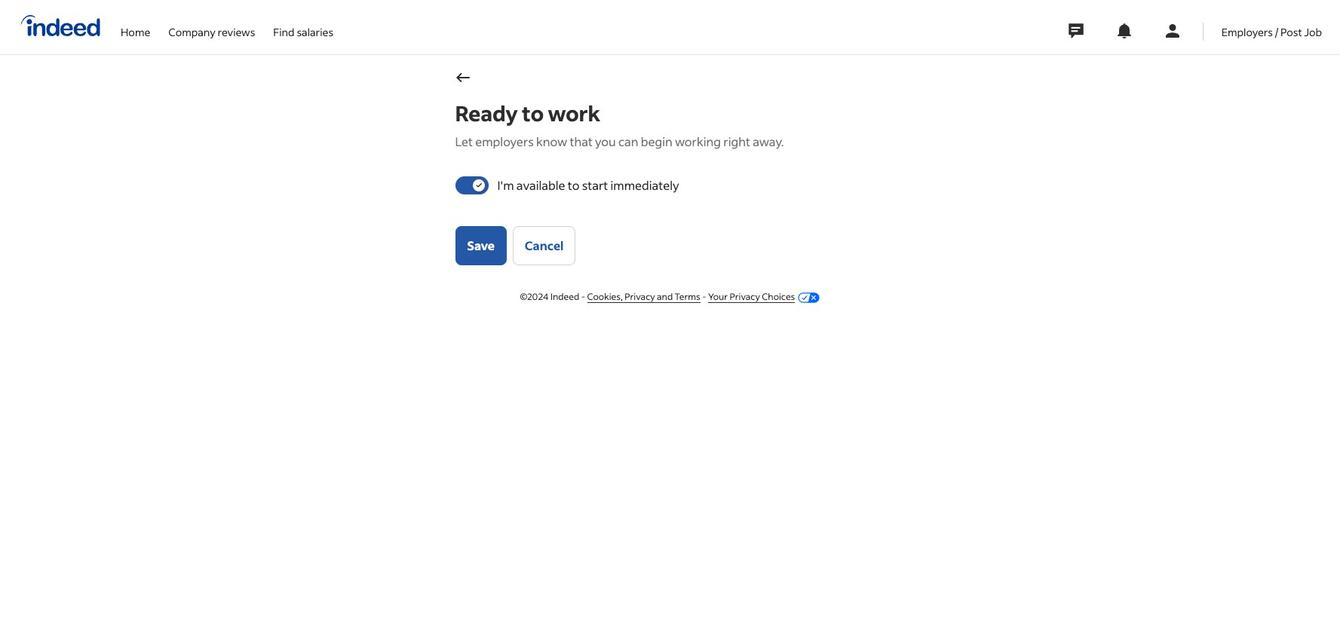 Task type: describe. For each thing, give the bounding box(es) containing it.
know
[[536, 133, 567, 149]]

reviews
[[218, 25, 255, 39]]

right
[[723, 133, 750, 149]]

/
[[1275, 25, 1278, 39]]

can
[[618, 133, 638, 149]]

©2024
[[520, 291, 549, 302]]

ready to work let employers know that you can begin working right away.
[[455, 100, 784, 149]]

1 privacy from the left
[[625, 291, 655, 302]]

company
[[168, 25, 216, 39]]

start
[[582, 177, 608, 193]]

ready to work element
[[455, 100, 897, 265]]

your
[[708, 291, 728, 302]]

cancel link
[[513, 226, 576, 265]]

terms
[[675, 291, 700, 302]]

job
[[1304, 25, 1322, 39]]

indeed
[[550, 291, 579, 302]]

company reviews link
[[168, 0, 255, 51]]

and
[[657, 291, 673, 302]]

away.
[[753, 133, 784, 149]]

cookies,
[[587, 291, 623, 302]]

2 privacy from the left
[[730, 291, 760, 302]]

to inside the ready to work let employers know that you can begin working right away.
[[522, 100, 544, 127]]

home
[[121, 25, 150, 39]]

find salaries link
[[273, 0, 333, 51]]

your privacy choices link
[[708, 291, 795, 303]]

post
[[1281, 25, 1302, 39]]

immediately
[[610, 177, 679, 193]]

working
[[675, 133, 721, 149]]

save
[[467, 238, 495, 253]]



Task type: vqa. For each thing, say whether or not it's contained in the screenshot.
"your" to the middle
no



Task type: locate. For each thing, give the bounding box(es) containing it.
ready
[[455, 100, 518, 127]]

1 vertical spatial to
[[568, 177, 579, 193]]

company reviews
[[168, 25, 255, 39]]

employers
[[475, 133, 534, 149]]

employers
[[1221, 25, 1273, 39]]

that
[[570, 133, 593, 149]]

privacy right your
[[730, 291, 760, 302]]

to left start
[[568, 177, 579, 193]]

0 horizontal spatial to
[[522, 100, 544, 127]]

let
[[455, 133, 473, 149]]

privacy left the 'and'
[[625, 291, 655, 302]]

0 vertical spatial to
[[522, 100, 544, 127]]

begin
[[641, 133, 672, 149]]

cancel
[[525, 238, 564, 253]]

to up know
[[522, 100, 544, 127]]

- right indeed
[[581, 291, 585, 302]]

-
[[581, 291, 585, 302], [702, 291, 706, 302]]

1 horizontal spatial privacy
[[730, 291, 760, 302]]

1 - from the left
[[581, 291, 585, 302]]

available
[[516, 177, 565, 193]]

0 horizontal spatial -
[[581, 291, 585, 302]]

to
[[522, 100, 544, 127], [568, 177, 579, 193]]

home link
[[121, 0, 150, 51]]

cookies, privacy and terms link
[[587, 291, 700, 303]]

privacy
[[625, 291, 655, 302], [730, 291, 760, 302]]

- left your
[[702, 291, 706, 302]]

find
[[273, 25, 295, 39]]

employers / post job
[[1221, 25, 1322, 39]]

1 horizontal spatial to
[[568, 177, 579, 193]]

i'm available to start immediately
[[497, 177, 679, 193]]

©2024 indeed - cookies, privacy and terms - your privacy choices
[[520, 291, 795, 302]]

work
[[548, 100, 600, 127]]

find salaries
[[273, 25, 333, 39]]

save button
[[455, 226, 507, 265]]

2 - from the left
[[702, 291, 706, 302]]

salaries
[[297, 25, 333, 39]]

you
[[595, 133, 616, 149]]

1 horizontal spatial -
[[702, 291, 706, 302]]

choices
[[762, 291, 795, 302]]

i'm
[[497, 177, 514, 193]]

0 horizontal spatial privacy
[[625, 291, 655, 302]]

employers / post job link
[[1221, 0, 1322, 51]]



